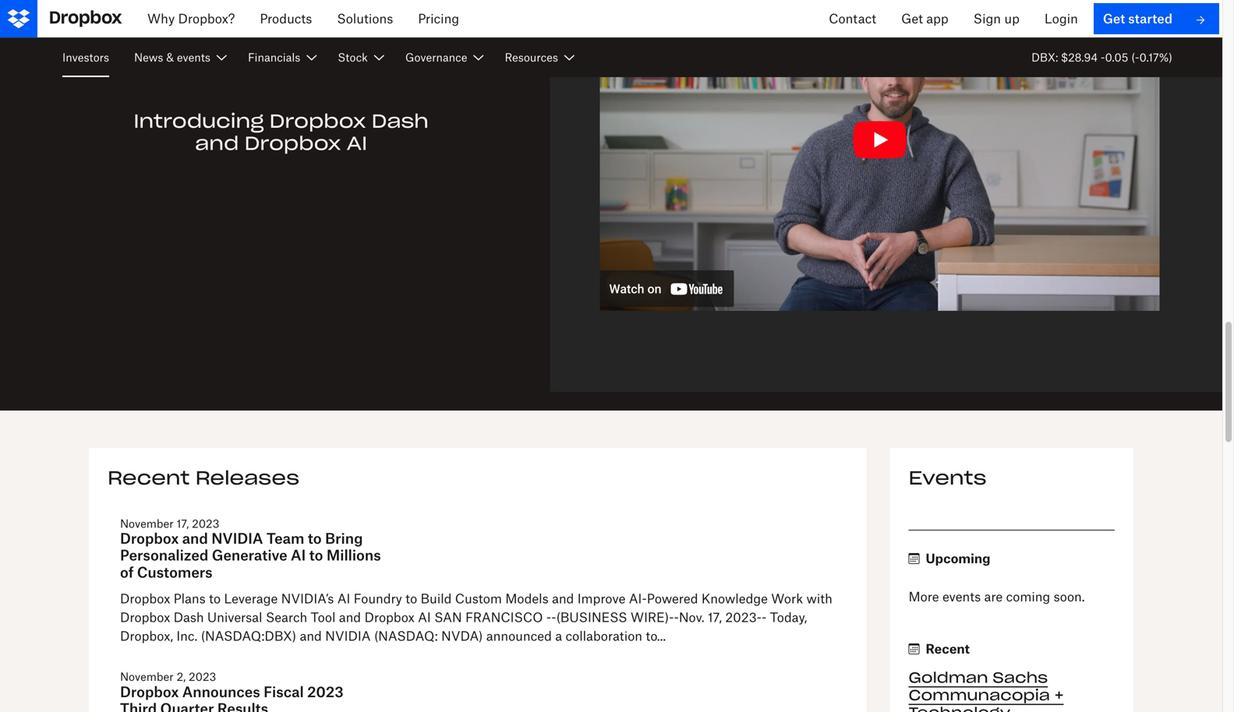 Task type: vqa. For each thing, say whether or not it's contained in the screenshot.
November 2, 2023 Dropbox Announces Fiscal 2023 Third Quarter Results November
yes



Task type: locate. For each thing, give the bounding box(es) containing it.
2 get from the left
[[1103, 11, 1125, 26]]

17, up personalized
[[177, 517, 189, 530]]

sign
[[973, 11, 1001, 26]]

november up personalized
[[120, 517, 174, 530]]

2023 down recent releases
[[192, 517, 219, 530]]

1 vertical spatial recent
[[926, 642, 970, 657]]

dropbox
[[269, 109, 366, 133], [245, 132, 341, 155], [120, 530, 179, 547], [120, 591, 170, 607], [120, 610, 170, 625], [364, 610, 415, 625], [120, 684, 179, 701]]

a
[[555, 629, 562, 644]]

1 vertical spatial 17,
[[708, 610, 722, 625]]

dash
[[372, 109, 429, 133], [174, 610, 204, 625]]

get app
[[901, 11, 949, 26]]

november for november 2, 2023 dropbox announces fiscal 2023 third quarter results
[[120, 671, 174, 684]]

introducing dropbox dash and dropbox ai
[[134, 109, 429, 155]]

0 vertical spatial dash
[[372, 109, 429, 133]]

0 vertical spatial november
[[120, 517, 174, 530]]

ai inside 'introducing dropbox dash and dropbox ai'
[[347, 132, 367, 155]]

1 vertical spatial nvidia
[[325, 629, 371, 644]]

0 horizontal spatial 17,
[[177, 517, 189, 530]]

1 horizontal spatial nvidia
[[325, 629, 371, 644]]

results
[[217, 700, 268, 713]]

2023-
[[725, 610, 762, 625]]

nvidia
[[211, 530, 263, 547], [325, 629, 371, 644]]

millions
[[327, 547, 381, 564]]

dropbox and nvidia team to bring personalized generative ai to millions of customers
[[120, 530, 381, 581]]

0 vertical spatial 17,
[[177, 517, 189, 530]]

(nasdaq:
[[374, 629, 438, 644]]

and inside dropbox and nvidia team to bring personalized generative ai to millions of customers
[[182, 530, 208, 547]]

customers
[[137, 564, 212, 581]]

1 horizontal spatial get
[[1103, 11, 1125, 26]]

of
[[120, 564, 134, 581]]

0 horizontal spatial dash
[[174, 610, 204, 625]]

2,
[[177, 671, 186, 684]]

0 vertical spatial recent
[[108, 466, 190, 490]]

with
[[807, 591, 832, 607]]

goldman sachs communacopia + technolo
[[909, 669, 1064, 713]]

0 horizontal spatial recent
[[108, 466, 190, 490]]

0 horizontal spatial nvidia
[[211, 530, 263, 547]]

2023 right 2,
[[189, 671, 216, 684]]

announces
[[182, 684, 260, 701]]

upcoming
[[926, 551, 990, 566]]

san
[[434, 610, 462, 625]]

1 horizontal spatial 17,
[[708, 610, 722, 625]]

events
[[909, 466, 987, 490]]

to
[[308, 530, 322, 547], [309, 547, 323, 564], [209, 591, 221, 607], [406, 591, 417, 607], [646, 629, 658, 644]]

introducing
[[134, 109, 264, 133]]

collaboration
[[566, 629, 642, 644]]

dropbox,
[[120, 629, 173, 644]]

recent releases
[[108, 466, 299, 490]]

1 vertical spatial november
[[120, 671, 174, 684]]

pricing
[[418, 11, 459, 26]]

products
[[260, 11, 312, 26]]

get started
[[1103, 11, 1173, 26]]

dropbox announces fiscal 2023 third quarter results link
[[120, 684, 381, 713]]

recent
[[108, 466, 190, 490], [926, 642, 970, 657]]

1 vertical spatial dash
[[174, 610, 204, 625]]

contact
[[829, 11, 876, 26]]

dash inside dropbox plans to leverage nvidia's ai foundry to build custom models and improve ai-powered knowledge work with dropbox dash universal search tool and dropbox ai san francisco --(business wire)--nov. 17, 2023-- today, dropbox, inc. (nasdaq:dbx) and nvidia (nasdaq: nvda) announced a collaboration to
[[174, 610, 204, 625]]

17, right the nov.
[[708, 610, 722, 625]]

0.05
[[1105, 51, 1128, 64]]

november up third
[[120, 671, 174, 684]]

get inside "popup button"
[[901, 11, 923, 26]]

ai
[[347, 132, 367, 155], [291, 547, 306, 564], [337, 591, 350, 607], [418, 610, 431, 625]]

- down powered
[[674, 610, 679, 625]]

nvidia left the "team" at the bottom
[[211, 530, 263, 547]]

1 get from the left
[[901, 11, 923, 26]]

1 november from the top
[[120, 517, 174, 530]]

recent up november 17, 2023
[[108, 466, 190, 490]]

17, inside dropbox plans to leverage nvidia's ai foundry to build custom models and improve ai-powered knowledge work with dropbox dash universal search tool and dropbox ai san francisco --(business wire)--nov. 17, 2023-- today, dropbox, inc. (nasdaq:dbx) and nvidia (nasdaq: nvda) announced a collaboration to
[[708, 610, 722, 625]]

2023
[[192, 517, 219, 530], [189, 671, 216, 684], [307, 684, 344, 701]]

pricing link
[[406, 0, 472, 37]]

get
[[901, 11, 923, 26], [1103, 11, 1125, 26]]

(nasdaq:dbx)
[[201, 629, 296, 644]]

sign up
[[973, 11, 1020, 26]]

-
[[1101, 51, 1105, 64], [546, 610, 551, 625], [551, 610, 556, 625], [674, 610, 679, 625], [762, 610, 767, 625]]

foundry
[[354, 591, 402, 607]]

wire)-
[[631, 610, 674, 625]]

dropbox and nvidia team to bring personalized generative ai to millions of customers link
[[120, 530, 381, 581]]

get inside "link"
[[1103, 11, 1125, 26]]

(-
[[1131, 51, 1139, 64]]

quarter
[[160, 700, 214, 713]]

search
[[266, 610, 307, 625]]

november 17, 2023
[[120, 517, 219, 530]]

goldman
[[909, 669, 988, 687]]

dash inside 'introducing dropbox dash and dropbox ai'
[[372, 109, 429, 133]]

- down "models"
[[546, 610, 551, 625]]

2 november from the top
[[120, 671, 174, 684]]

get left the app
[[901, 11, 923, 26]]

17,
[[177, 517, 189, 530], [708, 610, 722, 625]]

2023 for november 17, 2023
[[192, 517, 219, 530]]

and inside 'introducing dropbox dash and dropbox ai'
[[195, 132, 239, 155]]

dbx: $28.94 -0.05 (-0.17%)
[[1031, 51, 1173, 64]]

1 horizontal spatial dash
[[372, 109, 429, 133]]

0 vertical spatial nvidia
[[211, 530, 263, 547]]

+
[[1054, 687, 1064, 705]]

get for get app
[[901, 11, 923, 26]]

0.17%)
[[1139, 51, 1173, 64]]

0 horizontal spatial get
[[901, 11, 923, 26]]

november inside november 2, 2023 dropbox announces fiscal 2023 third quarter results
[[120, 671, 174, 684]]

up
[[1004, 11, 1020, 26]]

2023 for november 2, 2023 dropbox announces fiscal 2023 third quarter results
[[189, 671, 216, 684]]

and
[[195, 132, 239, 155], [182, 530, 208, 547], [552, 591, 574, 607], [339, 610, 361, 625], [300, 629, 322, 644]]

1 horizontal spatial recent
[[926, 642, 970, 657]]

get app button
[[889, 0, 961, 37]]

recent up goldman
[[926, 642, 970, 657]]

nvidia down tool
[[325, 629, 371, 644]]

universal
[[207, 610, 262, 625]]

dropbox inside dropbox and nvidia team to bring personalized generative ai to millions of customers
[[120, 530, 179, 547]]

recent for recent
[[926, 642, 970, 657]]

ai-
[[629, 591, 647, 607]]

more events are coming soon.
[[909, 589, 1085, 605]]

team
[[266, 530, 304, 547]]

get left started
[[1103, 11, 1125, 26]]

powered
[[647, 591, 698, 607]]



Task type: describe. For each thing, give the bounding box(es) containing it.
why dropbox? button
[[135, 0, 247, 37]]

tool
[[311, 610, 336, 625]]

models
[[505, 591, 549, 607]]

- up a
[[551, 610, 556, 625]]

solutions button
[[325, 0, 406, 37]]

announced
[[486, 629, 552, 644]]

login link
[[1032, 0, 1091, 37]]

dropbox inside november 2, 2023 dropbox announces fiscal 2023 third quarter results
[[120, 684, 179, 701]]

work
[[771, 591, 803, 607]]

fiscal
[[264, 684, 304, 701]]

- left today,
[[762, 610, 767, 625]]

soon.
[[1054, 589, 1085, 605]]

contact button
[[816, 0, 889, 37]]

are
[[984, 589, 1003, 605]]

dropbox plans to leverage nvidia's ai foundry to build custom models and improve ai-powered knowledge work with dropbox dash universal search tool and dropbox ai san francisco --(business wire)--nov. 17, 2023-- today, dropbox, inc. (nasdaq:dbx) and nvidia (nasdaq: nvda) announced a collaboration to
[[120, 591, 832, 644]]

nvidia inside dropbox plans to leverage nvidia's ai foundry to build custom models and improve ai-powered knowledge work with dropbox dash universal search tool and dropbox ai san francisco --(business wire)--nov. 17, 2023-- today, dropbox, inc. (nasdaq:dbx) and nvidia (nasdaq: nvda) announced a collaboration to
[[325, 629, 371, 644]]

started
[[1128, 11, 1173, 26]]

goldman sachs communacopia + technolo link
[[909, 669, 1064, 713]]

login
[[1045, 11, 1078, 26]]

nvidia's
[[281, 591, 334, 607]]

- right $28.94 at top right
[[1101, 51, 1105, 64]]

custom
[[455, 591, 502, 607]]

today,
[[770, 610, 807, 625]]

ai inside dropbox and nvidia team to bring personalized generative ai to millions of customers
[[291, 547, 306, 564]]

more
[[909, 589, 939, 605]]

generative
[[212, 547, 287, 564]]

app
[[926, 11, 949, 26]]

2023 right fiscal
[[307, 684, 344, 701]]

get for get started
[[1103, 11, 1125, 26]]

personalized
[[120, 547, 208, 564]]

nvda)
[[441, 629, 483, 644]]

communacopia
[[909, 687, 1050, 705]]

november 2, 2023 dropbox announces fiscal 2023 third quarter results
[[120, 671, 344, 713]]

november for november 17, 2023
[[120, 517, 174, 530]]

why
[[147, 11, 175, 26]]

releases
[[195, 466, 299, 490]]

nov.
[[679, 610, 704, 625]]

plans
[[174, 591, 206, 607]]

solutions
[[337, 11, 393, 26]]

dbx:
[[1031, 51, 1058, 64]]

leverage
[[224, 591, 278, 607]]

improve
[[577, 591, 626, 607]]

third
[[120, 700, 157, 713]]

build
[[421, 591, 452, 607]]

products button
[[247, 0, 325, 37]]

get started link
[[1094, 3, 1219, 34]]

recent for recent releases
[[108, 466, 190, 490]]

$28.94
[[1061, 51, 1098, 64]]

sign up link
[[961, 0, 1032, 37]]

events
[[943, 589, 981, 605]]

bring
[[325, 530, 363, 547]]

why dropbox?
[[147, 11, 235, 26]]

knowledge
[[702, 591, 768, 607]]

dropbox?
[[178, 11, 235, 26]]

coming
[[1006, 589, 1050, 605]]

inc.
[[176, 629, 197, 644]]

sachs
[[993, 669, 1048, 687]]

(business
[[556, 610, 627, 625]]

nvidia inside dropbox and nvidia team to bring personalized generative ai to millions of customers
[[211, 530, 263, 547]]

francisco
[[465, 610, 543, 625]]



